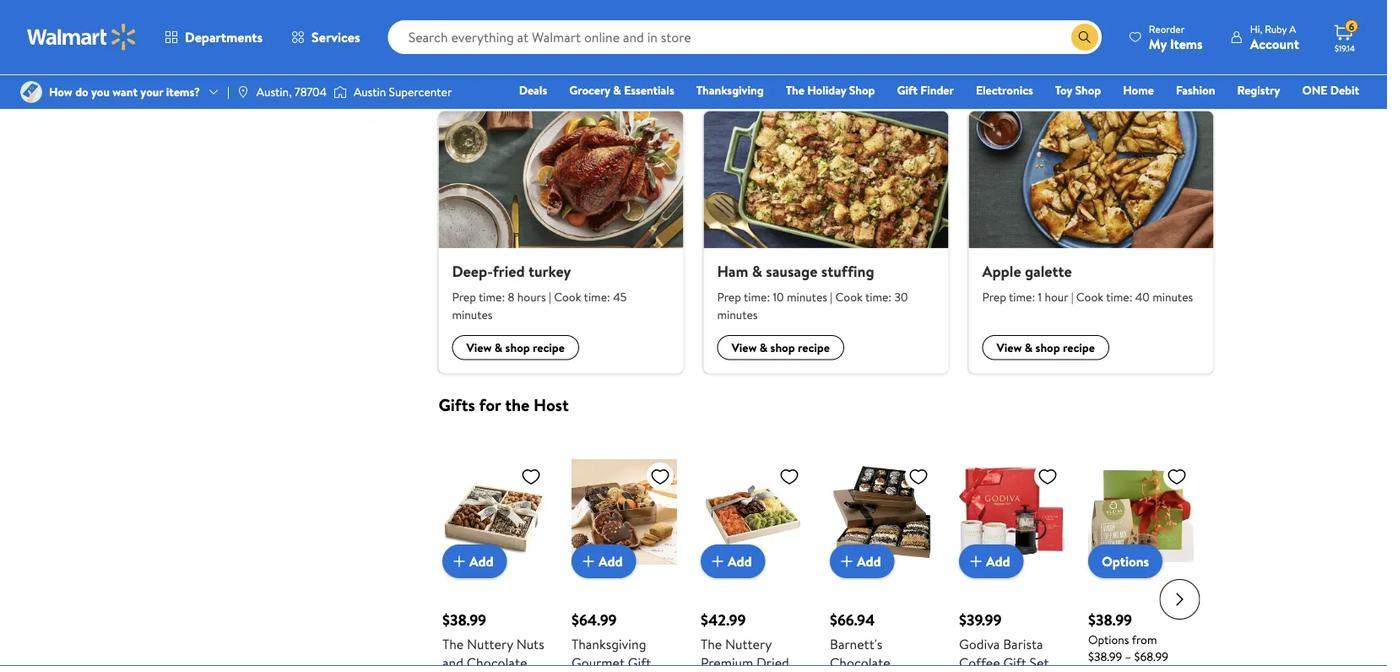 Task type: vqa. For each thing, say whether or not it's contained in the screenshot.
Gift Finder
yes



Task type: locate. For each thing, give the bounding box(es) containing it.
add to cart image up $42.99
[[707, 551, 728, 571]]

shop right "toy"
[[1076, 82, 1102, 98]]

3+ day shipping
[[833, 7, 901, 22]]

1 horizontal spatial for
[[536, 74, 558, 98]]

add up $38.99 the nuttery nuts and chocolat
[[469, 552, 493, 570]]

recipe down hours
[[533, 340, 565, 356]]

2 horizontal spatial prep
[[983, 288, 1007, 305]]

shop
[[849, 82, 875, 98], [1076, 82, 1102, 98]]

host
[[534, 393, 569, 416]]

$42.99
[[701, 609, 746, 630]]

grocery & essentials
[[569, 82, 675, 98]]

ham & sausage stuffing prep time: 10 minutes | cook time: 30 minutes
[[717, 261, 908, 323]]

pickup up electronics
[[962, 7, 992, 22]]

nuttery inside $38.99 the nuttery nuts and chocolat
[[467, 635, 513, 653]]

time: left 8
[[479, 288, 505, 305]]

 image
[[20, 81, 42, 103], [236, 85, 250, 99]]

view for apple galette
[[997, 340, 1022, 356]]

2 shop from the left
[[1076, 82, 1102, 98]]

the left host
[[505, 393, 530, 416]]

$66.94
[[830, 609, 875, 630]]

view down the ham
[[732, 340, 757, 356]]

departments
[[185, 28, 263, 46]]

time: left 45
[[584, 288, 610, 305]]

recipe inside the deep-fried turkey list item
[[533, 340, 565, 356]]

ruby
[[1265, 22, 1287, 36]]

$38.99 inside $38.99 the nuttery nuts and chocolat
[[442, 609, 486, 630]]

thanksgiving down $64.99 at the bottom
[[571, 635, 646, 653]]

shop down 10 on the top right
[[771, 340, 795, 356]]

view left all
[[1175, 79, 1200, 96]]

view & shop recipe down 10 on the top right
[[732, 340, 830, 356]]

2 prep from the left
[[717, 288, 741, 305]]

toy shop
[[1056, 82, 1102, 98]]

0 horizontal spatial nuttery
[[467, 635, 513, 653]]

3 add to cart image from the left
[[837, 551, 857, 571]]

1 vertical spatial gift
[[1003, 653, 1026, 666]]

minutes right 10 on the top right
[[787, 288, 828, 305]]

recipe inside ham & sausage stuffing list item
[[798, 340, 830, 356]]

cook
[[554, 288, 581, 305], [836, 288, 863, 305], [1077, 288, 1104, 305]]

3 prep from the left
[[983, 288, 1007, 305]]

1 vertical spatial for
[[479, 393, 501, 416]]

add to cart image for $42.99
[[707, 551, 728, 571]]

options up $38.99 options from $38.99 – $68.99
[[1102, 552, 1149, 571]]

services
[[312, 28, 360, 46]]

add for $64.99
[[598, 552, 623, 570]]

2 horizontal spatial the
[[786, 82, 805, 98]]

&
[[613, 82, 621, 98], [752, 261, 763, 282], [495, 340, 503, 356], [760, 340, 768, 356], [1025, 340, 1033, 356]]

1 horizontal spatial the
[[562, 74, 587, 98]]

1 vertical spatial thanksgiving
[[571, 635, 646, 653]]

finder
[[921, 82, 954, 98]]

1 nuttery from the left
[[467, 635, 513, 653]]

2 horizontal spatial add to cart image
[[837, 551, 857, 571]]

2 recipe from the left
[[798, 340, 830, 356]]

5 time: from the left
[[1009, 288, 1036, 305]]

1 horizontal spatial the
[[701, 635, 722, 653]]

2 add to cart image from the left
[[966, 551, 986, 571]]

cook down stuffing
[[836, 288, 863, 305]]

options link
[[1088, 544, 1163, 578]]

view
[[1175, 79, 1200, 96], [467, 340, 492, 356], [732, 340, 757, 356], [997, 340, 1022, 356]]

list
[[429, 111, 1224, 374]]

big
[[591, 74, 614, 98]]

2 horizontal spatial view & shop recipe
[[997, 340, 1095, 356]]

the left big
[[562, 74, 587, 98]]

1 horizontal spatial cook
[[836, 288, 863, 305]]

cook inside deep-fried turkey prep time: 8 hours | cook time: 45 minutes
[[554, 288, 581, 305]]

4 add from the left
[[857, 552, 881, 570]]

add to favorites list, godiva barista coffee gift set image
[[1038, 466, 1058, 487]]

shop inside apple galette list item
[[1036, 340, 1061, 356]]

1 add button from the left
[[442, 544, 507, 578]]

add button for $39.99
[[959, 544, 1024, 578]]

shop inside "link"
[[849, 82, 875, 98]]

0 horizontal spatial shop
[[849, 82, 875, 98]]

| down stuffing
[[830, 288, 833, 305]]

1 time: from the left
[[479, 288, 505, 305]]

shop inside ham & sausage stuffing list item
[[771, 340, 795, 356]]

apple galette prep time: 1 hour | cook time: 40 minutes
[[983, 261, 1194, 305]]

prep down apple
[[983, 288, 1007, 305]]

the left nuts
[[442, 635, 463, 653]]

 image for austin, 78704
[[236, 85, 250, 99]]

$38.99 the nuttery nuts and chocolat
[[442, 609, 546, 666]]

coffee
[[959, 653, 1000, 666]]

grocery
[[569, 82, 611, 98]]

add for $38.99
[[469, 552, 493, 570]]

3 shop from the left
[[1036, 340, 1061, 356]]

pickup
[[575, 7, 604, 22], [962, 7, 992, 22], [704, 22, 733, 36], [1092, 22, 1121, 36]]

 image left austin,
[[236, 85, 250, 99]]

for right gifts at the left of page
[[479, 393, 501, 416]]

one debit link
[[1295, 81, 1367, 99]]

product group containing $39.99
[[959, 425, 1065, 666]]

godiva barista coffee gift set image
[[959, 459, 1065, 565]]

view & shop recipe
[[467, 340, 565, 356], [732, 340, 830, 356], [997, 340, 1095, 356]]

1 shop from the left
[[506, 340, 530, 356]]

recipe down hour
[[1063, 340, 1095, 356]]

1 horizontal spatial view & shop recipe
[[732, 340, 830, 356]]

walmart+ link
[[1302, 105, 1367, 123]]

my
[[1149, 34, 1167, 53]]

0 vertical spatial gift
[[897, 82, 918, 98]]

0 horizontal spatial add to cart image
[[449, 551, 469, 571]]

product group containing $66.94
[[830, 425, 935, 666]]

0 horizontal spatial gift
[[897, 82, 918, 98]]

walmart image
[[27, 24, 137, 51]]

$38.99 up and
[[442, 609, 486, 630]]

add button
[[442, 544, 507, 578], [571, 544, 636, 578], [701, 544, 765, 578], [830, 544, 894, 578], [959, 544, 1024, 578]]

$64.99
[[571, 609, 617, 630]]

| inside ham & sausage stuffing prep time: 10 minutes | cook time: 30 minutes
[[830, 288, 833, 305]]

0 horizontal spatial recipe
[[533, 340, 565, 356]]

1 shop from the left
[[849, 82, 875, 98]]

galette
[[1025, 261, 1072, 282]]

the down $42.99
[[701, 635, 722, 653]]

add button for $64.99
[[571, 544, 636, 578]]

barista
[[1003, 635, 1043, 653]]

$38.99
[[442, 609, 486, 630], [1088, 609, 1132, 630], [1088, 648, 1122, 664]]

& inside apple galette list item
[[1025, 340, 1033, 356]]

gift left set
[[1003, 653, 1026, 666]]

add button up $39.99
[[959, 544, 1024, 578]]

hour
[[1045, 288, 1069, 305]]

list containing deep-fried turkey
[[429, 111, 1224, 374]]

3 cook from the left
[[1077, 288, 1104, 305]]

the
[[786, 82, 805, 98], [442, 635, 463, 653], [701, 635, 722, 653]]

& right grocery at the left
[[613, 82, 621, 98]]

add to cart image
[[707, 551, 728, 571], [966, 551, 986, 571]]

gifts for the host
[[439, 393, 569, 416]]

$42.99 the nuttery premium drie
[[701, 609, 801, 666]]

2 add from the left
[[598, 552, 623, 570]]

2 add button from the left
[[571, 544, 636, 578]]

 image left how
[[20, 81, 42, 103]]

–
[[1125, 648, 1131, 664]]

1 horizontal spatial gift
[[1003, 653, 1026, 666]]

for
[[536, 74, 558, 98], [479, 393, 501, 416]]

& for turkey
[[495, 340, 503, 356]]

minutes right 40
[[1153, 288, 1194, 305]]

78704
[[295, 84, 327, 100]]

deals link
[[512, 81, 555, 99]]

1 cook from the left
[[554, 288, 581, 305]]

1 horizontal spatial add to cart image
[[578, 551, 598, 571]]

2 cook from the left
[[836, 288, 863, 305]]

1 horizontal spatial shop
[[1076, 82, 1102, 98]]

add button for $42.99
[[701, 544, 765, 578]]

thanksgiving
[[697, 82, 764, 98], [571, 635, 646, 653]]

view inside the deep-fried turkey list item
[[467, 340, 492, 356]]

product group containing $42.99
[[701, 425, 806, 666]]

1 horizontal spatial shop
[[771, 340, 795, 356]]

view down apple
[[997, 340, 1022, 356]]

1 add from the left
[[469, 552, 493, 570]]

1 horizontal spatial prep
[[717, 288, 741, 305]]

view & shop recipe inside the deep-fried turkey list item
[[467, 340, 565, 356]]

time: left 40
[[1107, 288, 1133, 305]]

minutes inside deep-fried turkey prep time: 8 hours | cook time: 45 minutes
[[452, 306, 493, 323]]

time: left 10 on the top right
[[744, 288, 770, 305]]

gift left finder
[[897, 82, 918, 98]]

0 horizontal spatial shop
[[506, 340, 530, 356]]

one debit walmart+
[[1303, 82, 1360, 122]]

1 horizontal spatial add to cart image
[[966, 551, 986, 571]]

delivery up thanksgiving link
[[743, 22, 780, 36]]

add to cart image up $64.99 at the bottom
[[578, 551, 598, 571]]

view for ham & sausage stuffing
[[732, 340, 757, 356]]

0 horizontal spatial prep
[[452, 288, 476, 305]]

1 horizontal spatial  image
[[236, 85, 250, 99]]

1 recipe from the left
[[533, 340, 565, 356]]

6 time: from the left
[[1107, 288, 1133, 305]]

view & shop recipe down 8
[[467, 340, 565, 356]]

0 horizontal spatial cook
[[554, 288, 581, 305]]

account
[[1251, 34, 1300, 53]]

gifts
[[439, 393, 475, 416]]

5 add button from the left
[[959, 544, 1024, 578]]

2 horizontal spatial cook
[[1077, 288, 1104, 305]]

1 view & shop recipe from the left
[[467, 340, 565, 356]]

add button up $66.94
[[830, 544, 894, 578]]

2 view & shop recipe from the left
[[732, 340, 830, 356]]

nuttery
[[467, 635, 513, 653], [725, 635, 771, 653]]

deep-fried turkey list item
[[429, 111, 694, 374]]

add up $64.99 at the bottom
[[598, 552, 623, 570]]

3 add from the left
[[728, 552, 752, 570]]

time: left 30
[[866, 288, 892, 305]]

0 horizontal spatial  image
[[20, 81, 42, 103]]

$39.99
[[959, 609, 1002, 630]]

view inside apple galette list item
[[997, 340, 1022, 356]]

2 nuttery from the left
[[725, 635, 771, 653]]

3+
[[833, 7, 845, 22]]

& inside the deep-fried turkey list item
[[495, 340, 503, 356]]

shop down '1'
[[1036, 340, 1061, 356]]

view inside ham & sausage stuffing list item
[[732, 340, 757, 356]]

view & shop recipe inside apple galette list item
[[997, 340, 1095, 356]]

shop right holiday
[[849, 82, 875, 98]]

fried
[[493, 261, 525, 282]]

| right hour
[[1071, 288, 1074, 305]]

toy shop link
[[1048, 81, 1109, 99]]

add to cart image
[[449, 551, 469, 571], [578, 551, 598, 571], [837, 551, 857, 571]]

for right inspo
[[536, 74, 558, 98]]

view & shop recipe down '1'
[[997, 340, 1095, 356]]

view & shop recipe for prep
[[467, 340, 565, 356]]

apple galette list item
[[959, 111, 1224, 374]]

add button up $38.99 the nuttery nuts and chocolat
[[442, 544, 507, 578]]

& right the ham
[[752, 261, 763, 282]]

add to favorites list, thanksgiving gourmet gift basket holiday cookies, image
[[650, 466, 670, 487]]

add up $66.94
[[857, 552, 881, 570]]

& down galette
[[1025, 340, 1033, 356]]

the left holiday
[[786, 82, 805, 98]]

fashion link
[[1169, 81, 1223, 99]]

1 add to cart image from the left
[[707, 551, 728, 571]]

prep
[[452, 288, 476, 305], [717, 288, 741, 305], [983, 288, 1007, 305]]

3 recipe from the left
[[1063, 340, 1095, 356]]

the nuttery nuts and chocolate gift basket-nuts and chocolate mix- wooden tray sectional-kosher chocolate gift platter image
[[442, 459, 548, 565]]

add to favorites list, barnett's chocolate cookies & biscotti gift basket tower, unique holiday gourmet cookie gifts, christmas food idea for him her corporate men women families thanksgiving valentines fathers mothers day image
[[908, 466, 929, 487]]

meal
[[618, 74, 653, 98]]

1 horizontal spatial recipe
[[798, 340, 830, 356]]

the
[[562, 74, 587, 98], [505, 393, 530, 416]]

0 horizontal spatial for
[[479, 393, 501, 416]]

0 horizontal spatial the
[[442, 635, 463, 653]]

minutes down the deep-
[[452, 306, 493, 323]]

shop down 8
[[506, 340, 530, 356]]

add button up $42.99
[[701, 544, 765, 578]]

5 add from the left
[[986, 552, 1010, 570]]

prep down the deep-
[[452, 288, 476, 305]]

add to cart image up $38.99 the nuttery nuts and chocolat
[[449, 551, 469, 571]]

thanksgiving down walmart site-wide search box
[[697, 82, 764, 98]]

| right hours
[[549, 288, 551, 305]]

view & shop recipe inside ham & sausage stuffing list item
[[732, 340, 830, 356]]

hi,
[[1251, 22, 1263, 36]]

0 vertical spatial the
[[562, 74, 587, 98]]

nuttery left nuts
[[467, 635, 513, 653]]

view & shop recipe for stuffing
[[732, 340, 830, 356]]

the inside $38.99 the nuttery nuts and chocolat
[[442, 635, 463, 653]]

0 horizontal spatial view & shop recipe
[[467, 340, 565, 356]]

nuttery for $38.99
[[467, 635, 513, 653]]

2 shop from the left
[[771, 340, 795, 356]]

& down ham & sausage stuffing prep time: 10 minutes | cook time: 30 minutes on the right of page
[[760, 340, 768, 356]]

options inside $38.99 options from $38.99 – $68.99
[[1088, 631, 1129, 648]]

add to cart image up $39.99
[[966, 551, 986, 571]]

recipe
[[533, 340, 565, 356], [798, 340, 830, 356], [1063, 340, 1095, 356]]

0 vertical spatial options
[[1102, 552, 1149, 571]]

4 add button from the left
[[830, 544, 894, 578]]

recipe for time:
[[1063, 340, 1095, 356]]

gift finder
[[897, 82, 954, 98]]

prep down the ham
[[717, 288, 741, 305]]

1 vertical spatial options
[[1088, 631, 1129, 648]]

add to cart image for $38.99
[[449, 551, 469, 571]]

want
[[113, 84, 138, 100]]

add button up $64.99 at the bottom
[[571, 544, 636, 578]]

recipe for prep
[[533, 340, 565, 356]]

$38.99 left the –
[[1088, 648, 1122, 664]]

recipe down ham & sausage stuffing prep time: 10 minutes | cook time: 30 minutes on the right of page
[[798, 340, 830, 356]]

3 time: from the left
[[744, 288, 770, 305]]

pickup up thanksgiving link
[[704, 22, 733, 36]]

barnett's chocolate cookies & biscotti gift basket tower, unique holiday gourmet cookie gifts, christmas food idea for him her corporate men women families thanksgiving valentines fathers mothers day image
[[830, 459, 935, 565]]

austin,
[[257, 84, 292, 100]]

add for $39.99
[[986, 552, 1010, 570]]

2 horizontal spatial recipe
[[1063, 340, 1095, 356]]

options left "from"
[[1088, 631, 1129, 648]]

& for prep
[[1025, 340, 1033, 356]]

view for deep-fried turkey
[[467, 340, 492, 356]]

add to cart image up $66.94
[[837, 551, 857, 571]]

nuttery down $42.99
[[725, 635, 771, 653]]

delivery
[[614, 7, 651, 22], [1002, 7, 1038, 22], [743, 22, 780, 36], [1131, 22, 1168, 36]]

3 view & shop recipe from the left
[[997, 340, 1095, 356]]

add to favorites list, the nuttery nuts and chocolate gift basket-nuts and chocolate mix- wooden tray sectional-kosher chocolate gift platter image
[[521, 466, 541, 487]]

nuttery inside $42.99 the nuttery premium drie
[[725, 635, 771, 653]]

fashion
[[1177, 82, 1216, 98]]

45
[[613, 288, 627, 305]]

add up $42.99
[[728, 552, 752, 570]]

2 add to cart image from the left
[[578, 551, 598, 571]]

2 horizontal spatial shop
[[1036, 340, 1061, 356]]

0 vertical spatial thanksgiving
[[697, 82, 764, 98]]

recipe inside apple galette list item
[[1063, 340, 1095, 356]]

& up the gifts for the host
[[495, 340, 503, 356]]

add up $39.99
[[986, 552, 1010, 570]]

search icon image
[[1078, 30, 1092, 44]]

0 horizontal spatial thanksgiving
[[571, 635, 646, 653]]

1 prep from the left
[[452, 288, 476, 305]]

shop inside the deep-fried turkey list item
[[506, 340, 530, 356]]

$38.99 up "from"
[[1088, 609, 1132, 630]]

 image
[[334, 84, 347, 101]]

|
[[227, 84, 230, 100], [549, 288, 551, 305], [830, 288, 833, 305], [1071, 288, 1074, 305]]

items
[[1170, 34, 1203, 53]]

registry link
[[1230, 81, 1288, 99]]

cook right hour
[[1077, 288, 1104, 305]]

shop
[[506, 340, 530, 356], [771, 340, 795, 356], [1036, 340, 1061, 356]]

prep inside ham & sausage stuffing prep time: 10 minutes | cook time: 30 minutes
[[717, 288, 741, 305]]

the inside $42.99 the nuttery premium drie
[[701, 635, 722, 653]]

view up gifts at the left of page
[[467, 340, 492, 356]]

1 add to cart image from the left
[[449, 551, 469, 571]]

add
[[469, 552, 493, 570], [598, 552, 623, 570], [728, 552, 752, 570], [857, 552, 881, 570], [986, 552, 1010, 570]]

1 horizontal spatial nuttery
[[725, 635, 771, 653]]

cook down turkey
[[554, 288, 581, 305]]

6
[[1349, 19, 1355, 34]]

3 add button from the left
[[701, 544, 765, 578]]

0 horizontal spatial add to cart image
[[707, 551, 728, 571]]

time: left '1'
[[1009, 288, 1036, 305]]

product group
[[442, 0, 548, 46], [442, 425, 548, 666], [571, 425, 677, 666], [701, 425, 806, 666], [830, 425, 935, 666], [959, 425, 1065, 666], [1088, 425, 1194, 666]]

0 horizontal spatial the
[[505, 393, 530, 416]]



Task type: describe. For each thing, give the bounding box(es) containing it.
thanksgiving inside $64.99 thanksgiving gourmet gif
[[571, 635, 646, 653]]

deals
[[519, 82, 547, 98]]

& for sausage
[[760, 340, 768, 356]]

add to cart image for $64.99
[[578, 551, 598, 571]]

electronics link
[[969, 81, 1041, 99]]

$39.99 godiva barista coffee gift set
[[959, 609, 1049, 666]]

you
[[91, 84, 110, 100]]

pickup left my
[[1092, 22, 1121, 36]]

apple
[[983, 261, 1022, 282]]

inspo
[[493, 74, 532, 98]]

home link
[[1116, 81, 1162, 99]]

delivery up electronics
[[1002, 7, 1038, 22]]

reorder
[[1149, 22, 1185, 36]]

gluten free palace happy harvest! gluten free large gift box, 1 lb. image
[[1088, 459, 1194, 565]]

debit
[[1331, 82, 1360, 98]]

your
[[141, 84, 163, 100]]

items?
[[166, 84, 200, 100]]

ham & sausage stuffing list item
[[694, 111, 959, 374]]

gift inside the $39.99 godiva barista coffee gift set
[[1003, 653, 1026, 666]]

$64.99 thanksgiving gourmet gif
[[571, 609, 657, 666]]

next slide for product carousel list image
[[1160, 579, 1201, 620]]

 image for how do you want your items?
[[20, 81, 42, 103]]

registry
[[1238, 82, 1281, 98]]

delivery up meal on the left top of the page
[[614, 7, 651, 22]]

Walmart Site-Wide search field
[[388, 20, 1102, 54]]

add to cart image for $39.99
[[966, 551, 986, 571]]

view & shop recipe for time:
[[997, 340, 1095, 356]]

4 time: from the left
[[866, 288, 892, 305]]

hi, ruby a account
[[1251, 22, 1300, 53]]

essentials
[[624, 82, 675, 98]]

gift finder link
[[890, 81, 962, 99]]

$38.99 options from $38.99 – $68.99
[[1088, 609, 1169, 664]]

cook inside apple galette prep time: 1 hour | cook time: 40 minutes
[[1077, 288, 1104, 305]]

toy
[[1056, 82, 1073, 98]]

stuffing
[[822, 261, 875, 282]]

a
[[1290, 22, 1297, 36]]

the for $42.99
[[701, 635, 722, 653]]

view all link
[[1175, 79, 1214, 96]]

austin
[[354, 84, 386, 100]]

add for $66.94
[[857, 552, 881, 570]]

30
[[895, 288, 908, 305]]

10
[[773, 288, 784, 305]]

$66.94 barnett's chocolat
[[830, 609, 928, 666]]

thanksgiving link
[[689, 81, 772, 99]]

turkey
[[529, 261, 571, 282]]

Search search field
[[388, 20, 1102, 54]]

premium
[[701, 653, 753, 666]]

1
[[1038, 288, 1042, 305]]

| inside apple galette prep time: 1 hour | cook time: 40 minutes
[[1071, 288, 1074, 305]]

departments button
[[150, 17, 277, 57]]

1 vertical spatial the
[[505, 393, 530, 416]]

gourmet
[[571, 653, 625, 666]]

electronics
[[976, 82, 1034, 98]]

shop for stuffing
[[771, 340, 795, 356]]

walmart+
[[1309, 106, 1360, 122]]

set
[[1030, 653, 1049, 666]]

holiday
[[808, 82, 847, 98]]

add button for $38.99
[[442, 544, 507, 578]]

1 horizontal spatial thanksgiving
[[697, 82, 764, 98]]

minutes inside apple galette prep time: 1 hour | cook time: 40 minutes
[[1153, 288, 1194, 305]]

the for $38.99
[[442, 635, 463, 653]]

prep inside apple galette prep time: 1 hour | cook time: 40 minutes
[[983, 288, 1007, 305]]

product group containing $64.99
[[571, 425, 677, 666]]

add for $42.99
[[728, 552, 752, 570]]

shipping
[[865, 7, 901, 22]]

deep-fried turkey prep time: 8 hours | cook time: 45 minutes
[[452, 261, 627, 323]]

& inside ham & sausage stuffing prep time: 10 minutes | cook time: 30 minutes
[[752, 261, 763, 282]]

how do you want your items?
[[49, 84, 200, 100]]

recipe inspo for the big meal
[[439, 74, 653, 98]]

all
[[1203, 79, 1214, 96]]

one
[[1303, 82, 1328, 98]]

shop for prep
[[506, 340, 530, 356]]

0 vertical spatial for
[[536, 74, 558, 98]]

day
[[847, 7, 862, 22]]

austin, 78704
[[257, 84, 327, 100]]

the nuttery premium dried fruit classic gift basket-dried fruit mix gift box-healthy snacking gift set-wooden tray sectional tray for gift image
[[701, 459, 806, 565]]

from
[[1132, 631, 1157, 648]]

the inside "link"
[[786, 82, 805, 98]]

do
[[75, 84, 88, 100]]

hours
[[518, 288, 546, 305]]

the holiday shop link
[[778, 81, 883, 99]]

delivery left "items"
[[1131, 22, 1168, 36]]

grocery & essentials link
[[562, 81, 682, 99]]

nuts
[[516, 635, 544, 653]]

2 time: from the left
[[584, 288, 610, 305]]

recipe
[[439, 74, 489, 98]]

view all
[[1175, 79, 1214, 96]]

add to cart image for $66.94
[[837, 551, 857, 571]]

8
[[508, 288, 515, 305]]

services button
[[277, 17, 375, 57]]

| right items?
[[227, 84, 230, 100]]

godiva
[[959, 635, 1000, 653]]

pickup up big
[[575, 7, 604, 22]]

ham
[[717, 261, 749, 282]]

add button for $66.94
[[830, 544, 894, 578]]

$38.99 for $38.99 the nuttery nuts and chocolat
[[442, 609, 486, 630]]

add to favorites list, gluten free palace happy harvest! gluten free large gift box, 1 lb. image
[[1167, 466, 1187, 487]]

thanksgiving gourmet gift basket holiday cookies, image
[[571, 459, 677, 565]]

and
[[442, 653, 463, 666]]

recipe for stuffing
[[798, 340, 830, 356]]

cook inside ham & sausage stuffing prep time: 10 minutes | cook time: 30 minutes
[[836, 288, 863, 305]]

| inside deep-fried turkey prep time: 8 hours | cook time: 45 minutes
[[549, 288, 551, 305]]

minutes down the ham
[[717, 306, 758, 323]]

40
[[1136, 288, 1150, 305]]

reorder my items
[[1149, 22, 1203, 53]]

how
[[49, 84, 72, 100]]

$38.99 for $38.99 options from $38.99 – $68.99
[[1088, 609, 1132, 630]]

austin supercenter
[[354, 84, 452, 100]]

nuttery for $42.99
[[725, 635, 771, 653]]

add to favorites list, the nuttery premium dried fruit classic gift basket-dried fruit mix gift box-healthy snacking gift set-wooden tray sectional tray for gift image
[[779, 466, 799, 487]]

shop for time:
[[1036, 340, 1061, 356]]

supercenter
[[389, 84, 452, 100]]

prep inside deep-fried turkey prep time: 8 hours | cook time: 45 minutes
[[452, 288, 476, 305]]



